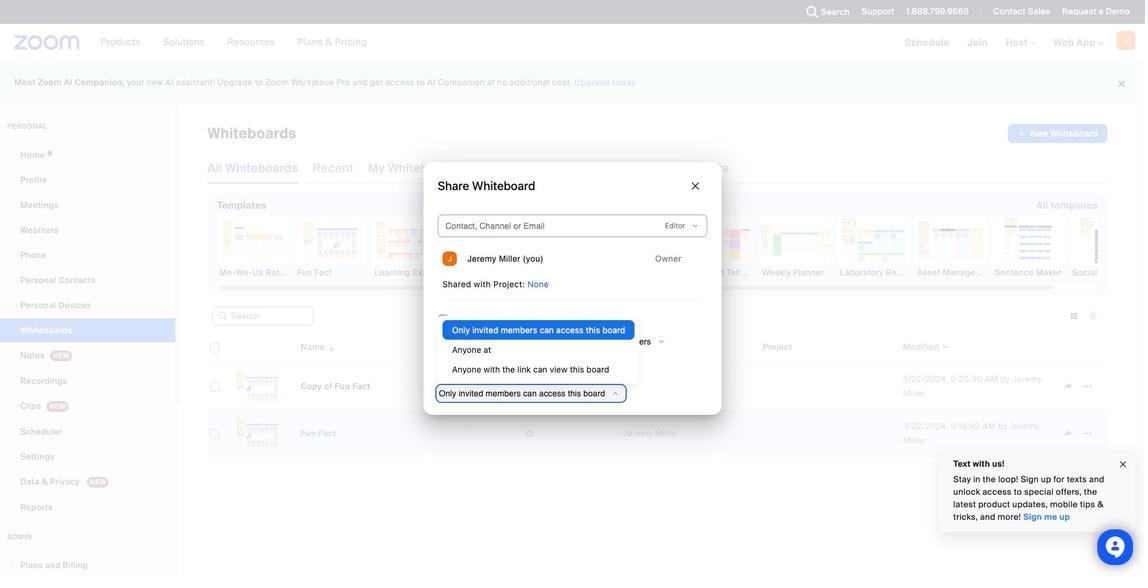 Task type: vqa. For each thing, say whether or not it's contained in the screenshot.
Laboratory Report element at the right of page
yes



Task type: locate. For each thing, give the bounding box(es) containing it.
fun fact element
[[295, 267, 366, 279], [301, 428, 337, 439]]

cell for bottom "fun fact" element
[[758, 410, 898, 457]]

footer
[[0, 62, 1136, 103]]

show and tell with a twist element
[[682, 267, 754, 279]]

Search text field
[[212, 307, 314, 326]]

3 option from the top
[[443, 360, 635, 379]]

learning experience canvas element
[[372, 267, 444, 279]]

thumbnail of fun fact image
[[230, 418, 286, 449]]

close image
[[1118, 458, 1128, 471]]

application
[[1008, 124, 1108, 143], [208, 332, 1116, 466], [520, 378, 613, 395], [520, 425, 613, 443]]

jeremy miller image
[[443, 252, 457, 266]]

sentence maker element
[[992, 267, 1064, 279]]

0 vertical spatial fun fact element
[[295, 267, 366, 279]]

option
[[443, 320, 635, 340], [443, 340, 635, 360], [443, 360, 635, 379]]

list item
[[438, 245, 707, 273]]

1 cell from the top
[[758, 363, 898, 410]]

permission image
[[660, 219, 704, 233]]

cell
[[758, 363, 898, 410], [758, 410, 898, 457]]

tabs of all whiteboard page tab list
[[208, 153, 729, 184]]

2 cell from the top
[[758, 410, 898, 457]]

list box
[[443, 320, 635, 379]]

banner
[[0, 24, 1145, 63]]

digital marketing canvas element
[[450, 267, 521, 279]]



Task type: describe. For each thing, give the bounding box(es) containing it.
cell for copy of fun fact element
[[758, 363, 898, 410]]

weekly schedule image
[[605, 217, 676, 264]]

grid mode, not selected image
[[1065, 311, 1084, 321]]

copy of fun fact element
[[301, 381, 371, 392]]

list mode, selected image
[[1084, 311, 1103, 321]]

laboratory report element
[[837, 267, 909, 279]]

me-we-us retrospective element
[[217, 267, 289, 279]]

weekly planner element
[[760, 267, 831, 279]]

personal menu menu
[[0, 143, 175, 521]]

fun fact, modified at mar 22, 2024 by jeremy miller, link image
[[229, 417, 286, 450]]

uml class diagram element
[[527, 267, 599, 279]]

meetings navigation
[[896, 24, 1145, 63]]

social emotional learning element
[[1070, 267, 1142, 279]]

asset management element
[[915, 267, 986, 279]]

arrow down image
[[325, 340, 336, 354]]

1 option from the top
[[443, 320, 635, 340]]

thumbnail of copy of fun fact image
[[230, 371, 286, 402]]

1 vertical spatial fun fact element
[[301, 428, 337, 439]]

2 option from the top
[[443, 340, 635, 360]]

product information navigation
[[92, 24, 376, 62]]



